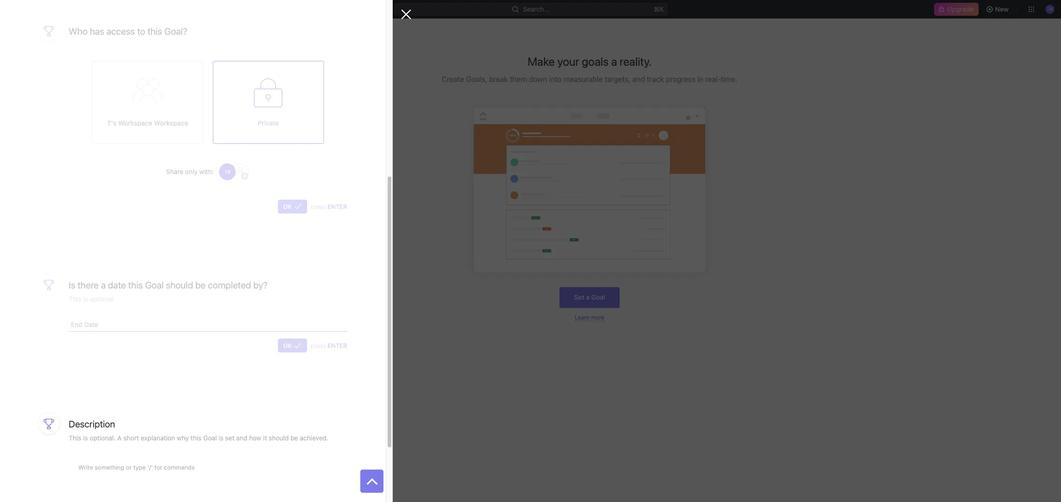 Task type: locate. For each thing, give the bounding box(es) containing it.
and
[[633, 75, 645, 83], [236, 434, 247, 442]]

why
[[177, 434, 189, 442]]

1 horizontal spatial goal
[[203, 434, 217, 442]]

1 vertical spatial should
[[269, 434, 289, 442]]

1 vertical spatial be
[[291, 434, 298, 442]]

this right "why"
[[191, 434, 202, 442]]

1 horizontal spatial this
[[148, 26, 162, 37]]

0 horizontal spatial a
[[101, 280, 106, 290]]

press
[[311, 203, 326, 210], [311, 342, 326, 350]]

2 horizontal spatial this
[[191, 434, 202, 442]]

t's
[[107, 119, 117, 127]]

measurable
[[564, 75, 603, 83]]

date
[[108, 280, 126, 290]]

0 horizontal spatial goal
[[145, 280, 164, 290]]

and right set
[[236, 434, 247, 442]]

t's workspace workspace
[[107, 119, 188, 127]]

is
[[83, 434, 88, 442], [219, 434, 224, 442]]

1 vertical spatial press enter
[[311, 342, 347, 350]]

your
[[558, 55, 580, 68]]

dialog
[[0, 0, 411, 502]]

press enter for 2nd ok button from the top
[[311, 342, 347, 350]]

2 ok from the top
[[283, 342, 292, 350]]

1 vertical spatial ok
[[283, 342, 292, 350]]

how
[[249, 434, 262, 442]]

a right set
[[586, 293, 590, 301]]

1 is from the left
[[83, 434, 88, 442]]

0 horizontal spatial workspace
[[118, 119, 152, 127]]

2 vertical spatial a
[[586, 293, 590, 301]]

a up targets,
[[611, 55, 617, 68]]

set
[[225, 434, 235, 442]]

be inside description this is optional. a short explanation why this goal is set and how it should be achieved.
[[291, 434, 298, 442]]

tree inside sidebar navigation
[[4, 193, 114, 318]]

learn
[[575, 314, 590, 321]]

share
[[166, 168, 183, 176]]

goal right date
[[145, 280, 164, 290]]

goal left set
[[203, 434, 217, 442]]

progress
[[666, 75, 696, 83]]

1 ok from the top
[[283, 203, 292, 210]]

0 vertical spatial ok button
[[278, 200, 307, 214]]

2 vertical spatial goal
[[203, 434, 217, 442]]

a
[[611, 55, 617, 68], [101, 280, 106, 290], [586, 293, 590, 301]]

to
[[137, 26, 145, 37]]

0 vertical spatial enter
[[328, 203, 347, 210]]

1 vertical spatial this
[[128, 280, 143, 290]]

and left "track"
[[633, 75, 645, 83]]

0 vertical spatial ok
[[283, 203, 292, 210]]

2 press enter from the top
[[311, 342, 347, 350]]

break
[[489, 75, 508, 83]]

create
[[442, 75, 464, 83]]

0 vertical spatial goal
[[145, 280, 164, 290]]

1 horizontal spatial is
[[219, 434, 224, 442]]

be left completed
[[195, 280, 206, 290]]

dialog containing who has access to this goal?
[[0, 0, 411, 502]]

0 vertical spatial this
[[148, 26, 162, 37]]

workspace
[[118, 119, 152, 127], [154, 119, 188, 127]]

search...
[[523, 5, 550, 13]]

0 vertical spatial press
[[311, 203, 326, 210]]

this right date
[[128, 280, 143, 290]]

new
[[996, 5, 1009, 13]]

in
[[698, 75, 704, 83]]

this
[[148, 26, 162, 37], [128, 280, 143, 290], [191, 434, 202, 442]]

reality.
[[620, 55, 652, 68]]

explanation
[[141, 434, 175, 442]]

0 horizontal spatial and
[[236, 434, 247, 442]]

1 horizontal spatial and
[[633, 75, 645, 83]]

is left set
[[219, 434, 224, 442]]

2 horizontal spatial a
[[611, 55, 617, 68]]

0 horizontal spatial should
[[166, 280, 193, 290]]

1 vertical spatial and
[[236, 434, 247, 442]]

tree
[[4, 193, 114, 318]]

1 vertical spatial ok button
[[278, 339, 307, 353]]

goals
[[582, 55, 609, 68]]

track
[[647, 75, 664, 83]]

0 vertical spatial be
[[195, 280, 206, 290]]

0 vertical spatial press enter
[[311, 203, 347, 210]]

should inside description this is optional. a short explanation why this goal is set and how it should be achieved.
[[269, 434, 289, 442]]

goal right set
[[592, 293, 605, 301]]

0 horizontal spatial this
[[128, 280, 143, 290]]

share only with:
[[166, 168, 214, 176]]

enter
[[328, 203, 347, 210], [328, 342, 347, 350]]

upgrade link
[[935, 3, 979, 16]]

be
[[195, 280, 206, 290], [291, 434, 298, 442]]

1 horizontal spatial workspace
[[154, 119, 188, 127]]

targets,
[[605, 75, 631, 83]]

1 vertical spatial press
[[311, 342, 326, 350]]

1 horizontal spatial be
[[291, 434, 298, 442]]

set
[[574, 293, 585, 301]]

should
[[166, 280, 193, 290], [269, 434, 289, 442]]

ok button
[[278, 200, 307, 214], [278, 339, 307, 353]]

real-
[[706, 75, 721, 83]]

1 press enter from the top
[[311, 203, 347, 210]]

a left date
[[101, 280, 106, 290]]

be left achieved.
[[291, 434, 298, 442]]

2 horizontal spatial goal
[[592, 293, 605, 301]]

2 enter from the top
[[328, 342, 347, 350]]

0 vertical spatial a
[[611, 55, 617, 68]]

this right to
[[148, 26, 162, 37]]

goal
[[145, 280, 164, 290], [592, 293, 605, 301], [203, 434, 217, 442]]

completed
[[208, 280, 251, 290]]

1 vertical spatial enter
[[328, 342, 347, 350]]

1 horizontal spatial should
[[269, 434, 289, 442]]

ok
[[283, 203, 292, 210], [283, 342, 292, 350]]

1 vertical spatial goal
[[592, 293, 605, 301]]

by?
[[253, 280, 268, 290]]

press enter
[[311, 203, 347, 210], [311, 342, 347, 350]]

2 vertical spatial this
[[191, 434, 202, 442]]

0 horizontal spatial is
[[83, 434, 88, 442]]

is right this
[[83, 434, 88, 442]]

ok for 2nd ok button from the top
[[283, 342, 292, 350]]

1 workspace from the left
[[118, 119, 152, 127]]

1 enter from the top
[[328, 203, 347, 210]]



Task type: describe. For each thing, give the bounding box(es) containing it.
with:
[[199, 168, 214, 176]]

create goals, break them down into measurable targets, and track progress in real-time.
[[442, 75, 738, 83]]

and inside description this is optional. a short explanation why this goal is set and how it should be achieved.
[[236, 434, 247, 442]]

goal inside description this is optional. a short explanation why this goal is set and how it should be achieved.
[[203, 434, 217, 442]]

description
[[69, 419, 115, 430]]

set a goal
[[574, 293, 605, 301]]

ok for 2nd ok button from the bottom of the dialog containing who has access to this goal?
[[283, 203, 292, 210]]

has
[[90, 26, 104, 37]]

0 horizontal spatial be
[[195, 280, 206, 290]]

upgrade
[[948, 5, 974, 13]]

description this is optional. a short explanation why this goal is set and how it should be achieved.
[[69, 419, 329, 442]]

access
[[107, 26, 135, 37]]

this for to
[[148, 26, 162, 37]]

this for date
[[128, 280, 143, 290]]

goals,
[[466, 75, 487, 83]]

⌘k
[[654, 5, 664, 13]]

who has access to this goal?
[[69, 26, 187, 37]]

this
[[69, 434, 81, 442]]

optional.
[[90, 434, 116, 442]]

make your goals a reality.
[[528, 55, 652, 68]]

there
[[78, 280, 99, 290]]

achieved.
[[300, 434, 329, 442]]

1 ok button from the top
[[278, 200, 307, 214]]

time.
[[721, 75, 738, 83]]

learn more
[[575, 314, 605, 321]]

goal?
[[164, 26, 187, 37]]

1 vertical spatial a
[[101, 280, 106, 290]]

a
[[117, 434, 122, 442]]

is
[[69, 280, 75, 290]]

1 press from the top
[[311, 203, 326, 210]]

2 workspace from the left
[[154, 119, 188, 127]]

2 is from the left
[[219, 434, 224, 442]]

2 press from the top
[[311, 342, 326, 350]]

0 vertical spatial and
[[633, 75, 645, 83]]

only
[[185, 168, 198, 176]]

short
[[123, 434, 139, 442]]

new button
[[983, 2, 1015, 17]]

private
[[258, 119, 279, 127]]

into
[[549, 75, 562, 83]]

press enter for 2nd ok button from the bottom of the dialog containing who has access to this goal?
[[311, 203, 347, 210]]

learn more link
[[575, 314, 605, 321]]

down
[[529, 75, 547, 83]]

who
[[69, 26, 88, 37]]

1 horizontal spatial a
[[586, 293, 590, 301]]

them
[[510, 75, 527, 83]]

it
[[263, 434, 267, 442]]

is there a date this goal should be completed by?
[[69, 280, 268, 290]]

this inside description this is optional. a short explanation why this goal is set and how it should be achieved.
[[191, 434, 202, 442]]

0 vertical spatial should
[[166, 280, 193, 290]]

more
[[591, 314, 605, 321]]

make
[[528, 55, 555, 68]]

sidebar navigation
[[0, 19, 118, 502]]

2 ok button from the top
[[278, 339, 307, 353]]



Task type: vqa. For each thing, say whether or not it's contained in the screenshot.
videos
no



